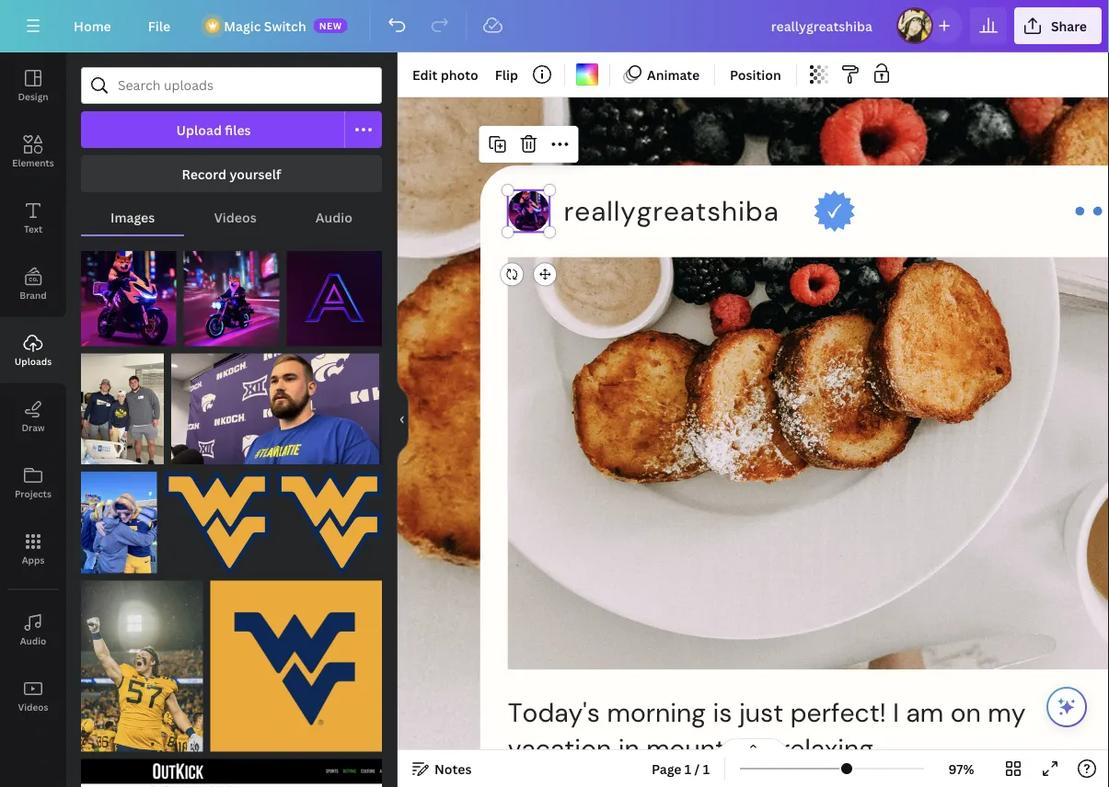 Task type: describe. For each thing, give the bounding box(es) containing it.
draw button
[[0, 384, 66, 450]]

audio inside side panel tab list
[[20, 635, 46, 647]]

Search uploads search field
[[118, 68, 370, 103]]

file button
[[133, 7, 185, 44]]

brand button
[[0, 251, 66, 318]]

vacation
[[508, 733, 611, 767]]

apps
[[22, 554, 45, 567]]

morning
[[607, 696, 706, 730]]

reallygreatshiba
[[564, 194, 779, 229]]

uploads
[[15, 355, 52, 368]]

mountains
[[646, 733, 774, 767]]

upload
[[176, 121, 222, 139]]

edit
[[412, 66, 438, 83]]

today's morning is just perfect! i am on my vacation in mountains relaxing
[[508, 696, 1026, 767]]

elements button
[[0, 119, 66, 185]]

1 horizontal spatial audio
[[316, 208, 352, 226]]

position button
[[723, 60, 789, 89]]

1 1 from the left
[[685, 761, 691, 778]]

0 horizontal spatial videos button
[[0, 664, 66, 730]]

2 1 from the left
[[703, 761, 710, 778]]

videos inside side panel tab list
[[18, 701, 48, 714]]

projects button
[[0, 450, 66, 516]]

no color image
[[576, 64, 598, 86]]

show pages image
[[709, 738, 798, 753]]

0 vertical spatial videos
[[214, 208, 256, 226]]

97%
[[948, 761, 974, 778]]

i
[[893, 696, 899, 730]]

am
[[906, 696, 944, 730]]

97% button
[[932, 755, 991, 784]]

canva assistant image
[[1056, 697, 1078, 719]]

0 vertical spatial audio button
[[286, 200, 382, 235]]

share button
[[1014, 7, 1102, 44]]

magic
[[224, 17, 261, 35]]

animate button
[[618, 60, 707, 89]]

upload files
[[176, 121, 251, 139]]

images button
[[81, 200, 184, 235]]

0 vertical spatial videos button
[[184, 200, 286, 235]]

share
[[1051, 17, 1087, 35]]

design
[[18, 90, 48, 103]]

draw
[[22, 422, 45, 434]]

notes
[[434, 761, 472, 778]]

edit photo button
[[405, 60, 486, 89]]

position
[[730, 66, 781, 83]]



Task type: vqa. For each thing, say whether or not it's contained in the screenshot.
search field
no



Task type: locate. For each thing, give the bounding box(es) containing it.
magic switch
[[224, 17, 306, 35]]

1 vertical spatial audio button
[[0, 597, 66, 664]]

page
[[652, 761, 682, 778]]

0 vertical spatial audio
[[316, 208, 352, 226]]

audio
[[316, 208, 352, 226], [20, 635, 46, 647]]

notes button
[[405, 755, 479, 784]]

images
[[111, 208, 155, 226]]

projects
[[15, 488, 52, 500]]

switch
[[264, 17, 306, 35]]

photo
[[441, 66, 478, 83]]

page 1 / 1
[[652, 761, 710, 778]]

side panel tab list
[[0, 52, 66, 730]]

1
[[685, 761, 691, 778], [703, 761, 710, 778]]

audio button
[[286, 200, 382, 235], [0, 597, 66, 664]]

in
[[618, 733, 639, 767]]

videos
[[214, 208, 256, 226], [18, 701, 48, 714]]

hide image
[[397, 376, 409, 464]]

Design title text field
[[756, 7, 889, 44]]

1 horizontal spatial videos
[[214, 208, 256, 226]]

1 vertical spatial audio
[[20, 635, 46, 647]]

elements
[[12, 156, 54, 169]]

1 horizontal spatial audio button
[[286, 200, 382, 235]]

just
[[739, 696, 783, 730]]

files
[[225, 121, 251, 139]]

is
[[713, 696, 732, 730]]

record yourself button
[[81, 156, 382, 192]]

animate
[[647, 66, 700, 83]]

on
[[950, 696, 981, 730]]

yourself
[[230, 165, 281, 183]]

1 horizontal spatial 1
[[703, 761, 710, 778]]

file
[[148, 17, 170, 35]]

0 horizontal spatial audio button
[[0, 597, 66, 664]]

new
[[319, 19, 342, 32]]

group
[[81, 240, 176, 347], [184, 240, 279, 347], [287, 240, 382, 347], [81, 343, 164, 465], [171, 343, 382, 465], [81, 461, 157, 574], [164, 461, 270, 574], [277, 461, 382, 574], [81, 570, 203, 753], [210, 570, 382, 753], [81, 749, 382, 788]]

1 horizontal spatial videos button
[[184, 200, 286, 235]]

brand
[[20, 289, 47, 301]]

uploads button
[[0, 318, 66, 384]]

record yourself
[[182, 165, 281, 183]]

0 horizontal spatial videos
[[18, 701, 48, 714]]

main menu bar
[[0, 0, 1109, 52]]

apps button
[[0, 516, 66, 583]]

1 right / at bottom
[[703, 761, 710, 778]]

1 left / at bottom
[[685, 761, 691, 778]]

perfect!
[[790, 696, 886, 730]]

edit photo
[[412, 66, 478, 83]]

record
[[182, 165, 226, 183]]

1 vertical spatial videos
[[18, 701, 48, 714]]

/
[[695, 761, 700, 778]]

my
[[988, 696, 1026, 730]]

flip
[[495, 66, 518, 83]]

home
[[74, 17, 111, 35]]

flip button
[[488, 60, 526, 89]]

text
[[24, 223, 42, 235]]

0 horizontal spatial audio
[[20, 635, 46, 647]]

upload files button
[[81, 111, 345, 148]]

home link
[[59, 7, 126, 44]]

videos button
[[184, 200, 286, 235], [0, 664, 66, 730]]

today's
[[508, 696, 600, 730]]

relaxing
[[780, 733, 873, 767]]

design button
[[0, 52, 66, 119]]

text button
[[0, 185, 66, 251]]

1 vertical spatial videos button
[[0, 664, 66, 730]]

0 horizontal spatial 1
[[685, 761, 691, 778]]



